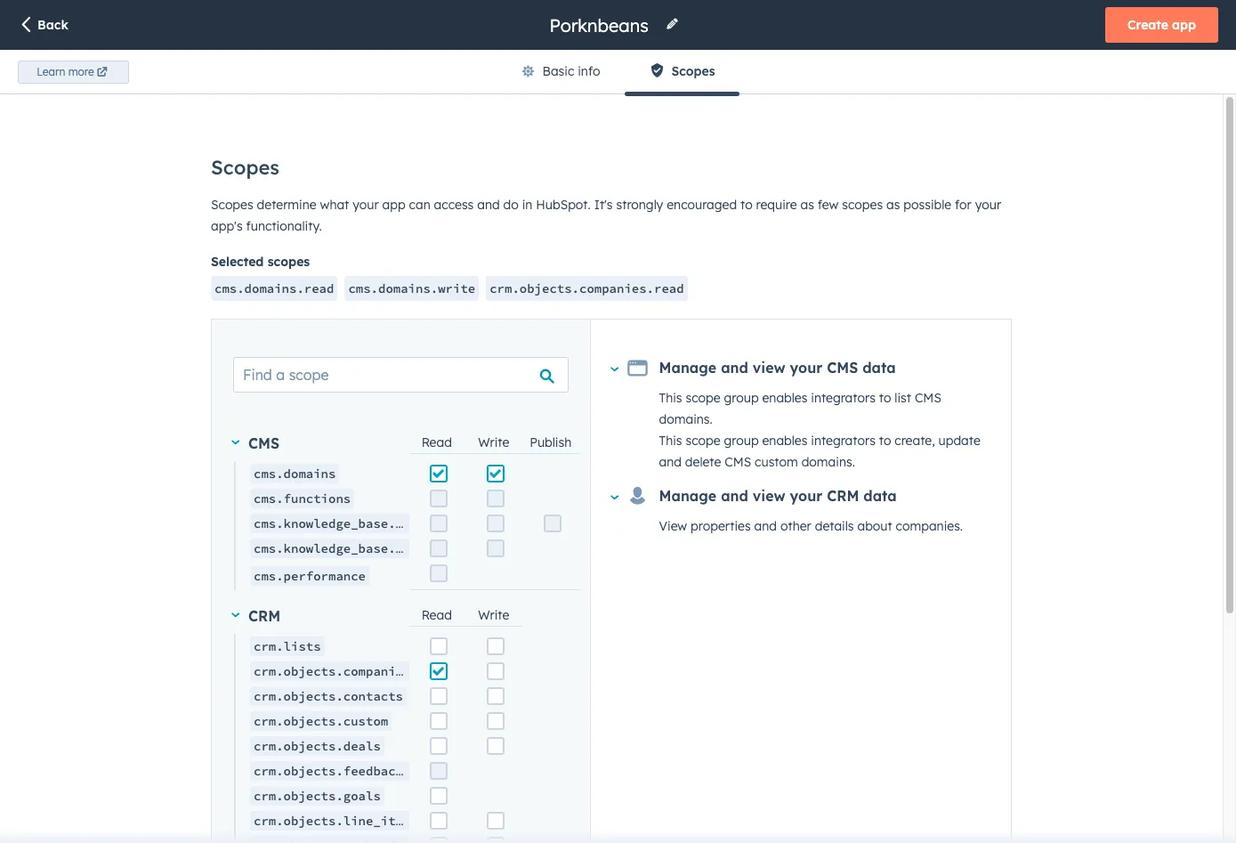 Task type: describe. For each thing, give the bounding box(es) containing it.
in
[[522, 197, 533, 213]]

navigation inside page section element
[[496, 50, 740, 96]]

manage for manage and view your crm data
[[659, 487, 717, 505]]

strongly
[[617, 197, 664, 213]]

to left create,
[[879, 433, 892, 449]]

no
[[652, 404, 682, 431]]

back link
[[0, 18, 72, 53]]

create one now to get started.
[[641, 448, 826, 464]]

functionality.
[[246, 218, 322, 234]]

1 horizontal spatial apps
[[486, 83, 517, 99]]

apps inside alert
[[765, 404, 815, 431]]

crm.objects.contacts
[[254, 688, 403, 704]]

learn more
[[37, 65, 94, 78]]

details
[[815, 518, 854, 534]]

cms left get
[[725, 454, 752, 470]]

crm.objects.feedback_submissions
[[254, 763, 493, 779]]

learn more link
[[18, 60, 129, 83]]

create a private app button
[[259, 145, 432, 181]]

scopes button
[[625, 50, 740, 96]]

caret image inside the manage and view your cms data dropdown button
[[610, 367, 619, 372]]

your for manage and view your crm data
[[790, 487, 823, 505]]

1 horizontal spatial a
[[390, 61, 398, 77]]

give
[[337, 61, 361, 77]]

to right way at top left
[[528, 61, 540, 77]]

what inside scopes determine what your app can access and do in hubspot. it's strongly encouraged to require as few scopes as possible for your app's functionality.
[[320, 197, 349, 213]]

no private apps
[[652, 404, 815, 431]]

private inside button
[[338, 155, 382, 171]]

for
[[955, 197, 972, 213]]

manage for manage and view your cms data
[[659, 359, 717, 377]]

info
[[578, 63, 600, 79]]

few
[[818, 197, 839, 213]]

private
[[259, 61, 301, 77]]

update
[[939, 433, 981, 449]]

custom
[[755, 454, 798, 470]]

0 horizontal spatial domains.
[[659, 411, 713, 427]]

data for manage and view your cms data
[[863, 359, 896, 377]]

publish
[[530, 434, 572, 451]]

basic info button
[[496, 50, 625, 93]]

create one now button
[[641, 445, 739, 466]]

scopes inside scopes determine what your app can access and do in hubspot. it's strongly encouraged to require as few scopes as possible for your app's functionality.
[[211, 197, 253, 213]]

crm.objects.line_items
[[254, 813, 418, 829]]

manage and view your cms data
[[659, 359, 896, 377]]

cms.functions
[[254, 491, 351, 507]]

create,
[[895, 433, 935, 449]]

caret image inside manage and view your crm data 'dropdown button'
[[610, 495, 619, 500]]

view
[[659, 518, 687, 534]]

now
[[713, 448, 739, 464]]

0 horizontal spatial scopes
[[268, 254, 310, 270]]

cms up cms.domains
[[248, 434, 280, 452]]

1 integrators from the top
[[811, 390, 876, 406]]

none field inside page section element
[[548, 13, 655, 37]]

app inside scopes determine what your app can access and do in hubspot. it's strongly encouraged to require as few scopes as possible for your app's functionality.
[[382, 197, 406, 213]]

view for crm
[[753, 487, 786, 505]]

calls
[[604, 61, 630, 77]]

cms.knowledge_base.settings
[[254, 540, 456, 556]]

page section element
[[0, 0, 1237, 96]]

account.
[[734, 61, 785, 77]]

crm.objects.companies
[[254, 663, 411, 679]]

what inside learn what you can do with private apps link
[[299, 83, 330, 99]]

learn what you can do with private apps link
[[259, 82, 535, 103]]

one
[[686, 448, 709, 464]]

your for manage and view your cms data
[[790, 359, 823, 377]]

to inside scopes determine what your app can access and do in hubspot. it's strongly encouraged to require as few scopes as possible for your app's functionality.
[[741, 197, 753, 213]]

cms inside dropdown button
[[827, 359, 859, 377]]

cms.knowledge_base.articles
[[254, 516, 456, 532]]

hubspot.
[[536, 197, 591, 213]]

this scope group enables integrators to list cms domains. this scope group enables integrators to create, update and delete cms custom domains.
[[659, 390, 981, 470]]

.
[[535, 83, 538, 99]]

manage and view your crm data button
[[610, 487, 990, 508]]

cms.domains.read
[[215, 280, 334, 296]]

create app
[[1128, 17, 1197, 33]]

write for crm
[[478, 607, 510, 623]]

0 horizontal spatial caret image
[[232, 440, 240, 445]]

to inside no private apps alert
[[742, 448, 754, 464]]

manage and view your cms data button
[[610, 359, 990, 380]]

1 vertical spatial scopes
[[211, 155, 280, 180]]

secure
[[459, 61, 497, 77]]

crm.objects.companies.read
[[490, 280, 684, 296]]

can inside scopes determine what your app can access and do in hubspot. it's strongly encouraged to require as few scopes as possible for your app's functionality.
[[409, 197, 431, 213]]

create inside no private apps alert
[[641, 448, 683, 464]]

do inside scopes determine what your app can access and do in hubspot. it's strongly encouraged to require as few scopes as possible for your app's functionality.
[[504, 197, 519, 213]]

way
[[500, 61, 524, 77]]

crm.objects.goals
[[254, 788, 381, 804]]

about
[[858, 518, 893, 534]]

no private apps alert
[[259, 216, 1208, 466]]

cms.performance
[[254, 568, 366, 584]]

with
[[407, 83, 434, 99]]

and inside this scope group enables integrators to list cms domains. this scope group enables integrators to create, update and delete cms custom domains.
[[659, 454, 682, 470]]



Task type: locate. For each thing, give the bounding box(es) containing it.
1 vertical spatial scope
[[686, 433, 721, 449]]

navigation
[[496, 50, 740, 96]]

crm inside 'dropdown button'
[[827, 487, 860, 505]]

0 vertical spatial scopes
[[843, 197, 883, 213]]

1 vertical spatial write
[[478, 607, 510, 623]]

2 manage from the top
[[659, 487, 717, 505]]

as left few on the top
[[801, 197, 815, 213]]

your up view properties and other details about companies. at the bottom of page
[[790, 487, 823, 505]]

basic
[[543, 63, 575, 79]]

enables down "manage and view your cms data"
[[763, 390, 808, 406]]

0 vertical spatial crm
[[827, 487, 860, 505]]

do left the 'with'
[[387, 83, 403, 99]]

view
[[753, 359, 786, 377], [753, 487, 786, 505]]

1 vertical spatial integrators
[[811, 433, 876, 449]]

scopes
[[672, 63, 715, 79], [211, 155, 280, 180], [211, 197, 253, 213]]

1 horizontal spatial caret image
[[610, 495, 619, 500]]

create for create app
[[1128, 17, 1169, 33]]

your for scopes determine what your app can access and do in hubspot. it's strongly encouraged to require as few scopes as possible for your app's functionality.
[[353, 197, 379, 213]]

1 vertical spatial do
[[504, 197, 519, 213]]

1 vertical spatial can
[[409, 197, 431, 213]]

0 horizontal spatial create
[[281, 155, 322, 171]]

None field
[[548, 13, 655, 37]]

0 horizontal spatial apps
[[304, 61, 333, 77]]

domains. up create one now button
[[659, 411, 713, 427]]

and inside 'dropdown button'
[[721, 487, 749, 505]]

manage up view
[[659, 487, 717, 505]]

1 vertical spatial create
[[281, 155, 322, 171]]

1 vertical spatial a
[[326, 155, 334, 171]]

0 vertical spatial integrators
[[811, 390, 876, 406]]

0 horizontal spatial private
[[338, 155, 382, 171]]

0 vertical spatial write
[[478, 434, 510, 451]]

0 vertical spatial enables
[[763, 390, 808, 406]]

2 vertical spatial apps
[[765, 404, 815, 431]]

settings
[[28, 76, 101, 98]]

your inside 'dropdown button'
[[790, 487, 823, 505]]

crm up crm.lists
[[248, 607, 281, 625]]

1 vertical spatial caret image
[[232, 613, 240, 617]]

2 horizontal spatial create
[[1128, 17, 1169, 33]]

cms up this scope group enables integrators to list cms domains. this scope group enables integrators to create, update and delete cms custom domains.
[[827, 359, 859, 377]]

0 vertical spatial data
[[863, 359, 896, 377]]

create inside button
[[281, 155, 322, 171]]

group down no private apps
[[724, 433, 759, 449]]

what
[[299, 83, 330, 99], [320, 197, 349, 213]]

possible
[[904, 197, 952, 213]]

data up list
[[863, 359, 896, 377]]

back button
[[18, 15, 68, 36]]

0 vertical spatial read
[[422, 434, 452, 451]]

1 horizontal spatial as
[[887, 197, 901, 213]]

apps up "started."
[[765, 404, 815, 431]]

1 vertical spatial group
[[724, 433, 759, 449]]

manage up no
[[659, 359, 717, 377]]

scope up delete
[[686, 433, 721, 449]]

1 manage from the top
[[659, 359, 717, 377]]

what down private
[[299, 83, 330, 99]]

this
[[659, 390, 682, 406], [659, 433, 682, 449]]

this down no
[[659, 433, 682, 449]]

2 enables from the top
[[763, 433, 808, 449]]

1 vertical spatial learn
[[259, 83, 295, 99]]

your
[[649, 61, 676, 77], [353, 197, 379, 213], [976, 197, 1002, 213], [790, 359, 823, 377], [790, 487, 823, 505]]

access
[[434, 197, 474, 213]]

your right for
[[976, 197, 1002, 213]]

private
[[438, 83, 482, 99], [338, 155, 382, 171], [688, 404, 759, 431]]

and up no private apps
[[721, 359, 749, 377]]

to left require
[[741, 197, 753, 213]]

0 horizontal spatial learn
[[37, 65, 65, 78]]

1 vertical spatial crm
[[248, 607, 281, 625]]

api
[[579, 61, 601, 77]]

learn inside page section element
[[37, 65, 65, 78]]

apps down way at top left
[[486, 83, 517, 99]]

2 scope from the top
[[686, 433, 721, 449]]

and up 'properties'
[[721, 487, 749, 505]]

1 horizontal spatial you
[[365, 61, 386, 77]]

data inside dropdown button
[[863, 359, 896, 377]]

encouraged
[[667, 197, 737, 213]]

1 as from the left
[[801, 197, 815, 213]]

view down custom
[[753, 487, 786, 505]]

manage and view your crm data
[[659, 487, 897, 505]]

0 vertical spatial do
[[387, 83, 403, 99]]

1 vertical spatial what
[[320, 197, 349, 213]]

private apps give you a powerful, secure way to make api calls to your hubspot account.
[[259, 61, 785, 77]]

selected scopes
[[211, 254, 310, 270]]

this up create one now button
[[659, 390, 682, 406]]

view properties and other details about companies.
[[659, 518, 963, 534]]

0 horizontal spatial do
[[387, 83, 403, 99]]

you down give
[[334, 83, 357, 99]]

create app button
[[1106, 7, 1219, 43]]

view inside manage and view your crm data 'dropdown button'
[[753, 487, 786, 505]]

2 as from the left
[[887, 197, 901, 213]]

0 vertical spatial scopes
[[672, 63, 715, 79]]

companies.
[[896, 518, 963, 534]]

view inside the manage and view your cms data dropdown button
[[753, 359, 786, 377]]

0 vertical spatial a
[[390, 61, 398, 77]]

scope
[[686, 390, 721, 406], [686, 433, 721, 449]]

1 vertical spatial caret image
[[610, 495, 619, 500]]

selected
[[211, 254, 264, 270]]

0 vertical spatial what
[[299, 83, 330, 99]]

0 vertical spatial can
[[361, 83, 383, 99]]

get
[[758, 448, 777, 464]]

2 this from the top
[[659, 433, 682, 449]]

delete
[[685, 454, 721, 470]]

1 horizontal spatial do
[[504, 197, 519, 213]]

data for manage and view your crm data
[[864, 487, 897, 505]]

0 horizontal spatial you
[[334, 83, 357, 99]]

1 horizontal spatial domains.
[[802, 454, 855, 470]]

enables
[[763, 390, 808, 406], [763, 433, 808, 449]]

link opens in a new window image
[[520, 82, 532, 103]]

crm
[[827, 487, 860, 505], [248, 607, 281, 625]]

crm.lists
[[254, 638, 321, 654]]

app inside the create a private app button
[[385, 155, 409, 171]]

private down secure
[[438, 83, 482, 99]]

make
[[543, 61, 576, 77]]

1 vertical spatial apps
[[486, 83, 517, 99]]

your inside dropdown button
[[790, 359, 823, 377]]

integrators left create,
[[811, 433, 876, 449]]

0 vertical spatial manage
[[659, 359, 717, 377]]

write for cms
[[478, 434, 510, 451]]

crm.objects.custom
[[254, 713, 388, 729]]

scopes inside button
[[672, 63, 715, 79]]

1 vertical spatial you
[[334, 83, 357, 99]]

manage
[[659, 359, 717, 377], [659, 487, 717, 505]]

view for cms
[[753, 359, 786, 377]]

read
[[422, 434, 452, 451], [422, 607, 452, 623]]

you up learn what you can do with private apps
[[365, 61, 386, 77]]

a inside button
[[326, 155, 334, 171]]

2 horizontal spatial private
[[688, 404, 759, 431]]

to
[[528, 61, 540, 77], [634, 61, 646, 77], [741, 197, 753, 213], [879, 390, 892, 406], [879, 433, 892, 449], [742, 448, 754, 464]]

powerful,
[[401, 61, 455, 77]]

1 vertical spatial app
[[385, 155, 409, 171]]

do left in
[[504, 197, 519, 213]]

private up now
[[688, 404, 759, 431]]

1 vertical spatial view
[[753, 487, 786, 505]]

2 view from the top
[[753, 487, 786, 505]]

app inside create app button
[[1173, 17, 1197, 33]]

learn down private
[[259, 83, 295, 99]]

cms
[[827, 359, 859, 377], [915, 390, 942, 406], [248, 434, 280, 452], [725, 454, 752, 470]]

more
[[68, 65, 94, 78]]

list
[[895, 390, 912, 406]]

can left "access" at the left of the page
[[409, 197, 431, 213]]

read for cms
[[422, 434, 452, 451]]

back
[[37, 17, 68, 33], [29, 27, 60, 43]]

1 horizontal spatial scopes
[[843, 197, 883, 213]]

back inside "button"
[[37, 17, 68, 33]]

apps
[[304, 61, 333, 77], [486, 83, 517, 99], [765, 404, 815, 431]]

0 vertical spatial group
[[724, 390, 759, 406]]

to left get
[[742, 448, 754, 464]]

0 vertical spatial app
[[1173, 17, 1197, 33]]

2 group from the top
[[724, 433, 759, 449]]

data inside 'dropdown button'
[[864, 487, 897, 505]]

cms.domains.write
[[348, 280, 476, 296]]

scopes left 'account.' in the top right of the page
[[672, 63, 715, 79]]

properties
[[691, 518, 751, 534]]

1 vertical spatial read
[[422, 607, 452, 623]]

do
[[387, 83, 403, 99], [504, 197, 519, 213]]

it's
[[594, 197, 613, 213]]

learn for learn what you can do with private apps
[[259, 83, 295, 99]]

2 vertical spatial scopes
[[211, 197, 253, 213]]

learn left more at left top
[[37, 65, 65, 78]]

Find a scope search field
[[233, 357, 568, 393]]

2 write from the top
[[478, 607, 510, 623]]

1 this from the top
[[659, 390, 682, 406]]

1 horizontal spatial crm
[[827, 487, 860, 505]]

your down the create a private app button
[[353, 197, 379, 213]]

can
[[361, 83, 383, 99], [409, 197, 431, 213]]

other
[[781, 518, 812, 534]]

as
[[801, 197, 815, 213], [887, 197, 901, 213]]

what down the create a private app button
[[320, 197, 349, 213]]

0 vertical spatial caret image
[[232, 440, 240, 445]]

0 vertical spatial this
[[659, 390, 682, 406]]

integrators
[[811, 390, 876, 406], [811, 433, 876, 449]]

a
[[390, 61, 398, 77], [326, 155, 334, 171]]

0 horizontal spatial a
[[326, 155, 334, 171]]

0 vertical spatial private
[[438, 83, 482, 99]]

to right calls
[[634, 61, 646, 77]]

1 vertical spatial private
[[338, 155, 382, 171]]

2 vertical spatial app
[[382, 197, 406, 213]]

scopes up app's
[[211, 197, 253, 213]]

scopes determine what your app can access and do in hubspot. it's strongly encouraged to require as few scopes as possible for your app's functionality.
[[211, 197, 1002, 234]]

1 horizontal spatial create
[[641, 448, 683, 464]]

app's
[[211, 218, 243, 234]]

manage inside manage and view your crm data 'dropdown button'
[[659, 487, 717, 505]]

app
[[1173, 17, 1197, 33], [385, 155, 409, 171], [382, 197, 406, 213]]

domains.
[[659, 411, 713, 427], [802, 454, 855, 470]]

learn what you can do with private apps
[[259, 83, 517, 99]]

0 vertical spatial learn
[[37, 65, 65, 78]]

data up about in the right bottom of the page
[[864, 487, 897, 505]]

caret image
[[610, 367, 619, 372], [232, 613, 240, 617]]

0 vertical spatial scope
[[686, 390, 721, 406]]

and left other on the right bottom
[[755, 518, 777, 534]]

to left list
[[879, 390, 892, 406]]

group down "manage and view your cms data"
[[724, 390, 759, 406]]

1 vertical spatial data
[[864, 487, 897, 505]]

and right "access" at the left of the page
[[477, 197, 500, 213]]

0 vertical spatial you
[[365, 61, 386, 77]]

private inside alert
[[688, 404, 759, 431]]

0 vertical spatial create
[[1128, 17, 1169, 33]]

your up this scope group enables integrators to list cms domains. this scope group enables integrators to create, update and delete cms custom domains.
[[790, 359, 823, 377]]

1 horizontal spatial private
[[438, 83, 482, 99]]

scopes
[[843, 197, 883, 213], [268, 254, 310, 270]]

and left one
[[659, 454, 682, 470]]

create a private app
[[281, 155, 409, 171]]

1 read from the top
[[422, 434, 452, 451]]

1 enables from the top
[[763, 390, 808, 406]]

manage inside the manage and view your cms data dropdown button
[[659, 359, 717, 377]]

group
[[724, 390, 759, 406], [724, 433, 759, 449]]

0 vertical spatial apps
[[304, 61, 333, 77]]

1 scope from the top
[[686, 390, 721, 406]]

determine
[[257, 197, 317, 213]]

learn
[[37, 65, 65, 78], [259, 83, 295, 99]]

2 read from the top
[[422, 607, 452, 623]]

integrators down the manage and view your cms data dropdown button at the top of page
[[811, 390, 876, 406]]

read for crm
[[422, 607, 452, 623]]

caret image
[[232, 440, 240, 445], [610, 495, 619, 500]]

2 integrators from the top
[[811, 433, 876, 449]]

require
[[756, 197, 797, 213]]

apps left give
[[304, 61, 333, 77]]

scopes up cms.domains.read
[[268, 254, 310, 270]]

0 vertical spatial caret image
[[610, 367, 619, 372]]

crm up details
[[827, 487, 860, 505]]

1 horizontal spatial can
[[409, 197, 431, 213]]

scope right no
[[686, 390, 721, 406]]

1 vertical spatial domains.
[[802, 454, 855, 470]]

1 vertical spatial manage
[[659, 487, 717, 505]]

0 vertical spatial domains.
[[659, 411, 713, 427]]

link opens in a new window image
[[520, 85, 532, 99]]

learn for learn more
[[37, 65, 65, 78]]

1 view from the top
[[753, 359, 786, 377]]

0 vertical spatial view
[[753, 359, 786, 377]]

1 horizontal spatial caret image
[[610, 367, 619, 372]]

domains. up manage and view your crm data 'dropdown button'
[[802, 454, 855, 470]]

2 vertical spatial create
[[641, 448, 683, 464]]

basic info
[[543, 63, 600, 79]]

and inside scopes determine what your app can access and do in hubspot. it's strongly encouraged to require as few scopes as possible for your app's functionality.
[[477, 197, 500, 213]]

private down learn what you can do with private apps
[[338, 155, 382, 171]]

cms right list
[[915, 390, 942, 406]]

write
[[478, 434, 510, 451], [478, 607, 510, 623]]

0 horizontal spatial caret image
[[232, 613, 240, 617]]

enables up custom
[[763, 433, 808, 449]]

create for create a private app
[[281, 155, 322, 171]]

started.
[[781, 448, 826, 464]]

1 vertical spatial scopes
[[268, 254, 310, 270]]

crm.objects.deals
[[254, 738, 381, 754]]

view up no private apps
[[753, 359, 786, 377]]

1 group from the top
[[724, 390, 759, 406]]

navigation containing basic info
[[496, 50, 740, 96]]

hubspot
[[679, 61, 731, 77]]

create inside button
[[1128, 17, 1169, 33]]

your left hubspot
[[649, 61, 676, 77]]

create
[[1128, 17, 1169, 33], [281, 155, 322, 171], [641, 448, 683, 464]]

1 write from the top
[[478, 434, 510, 451]]

2 vertical spatial private
[[688, 404, 759, 431]]

0 horizontal spatial crm
[[248, 607, 281, 625]]

and inside dropdown button
[[721, 359, 749, 377]]

1 vertical spatial this
[[659, 433, 682, 449]]

cms.domains
[[254, 466, 336, 482]]

scopes right few on the top
[[843, 197, 883, 213]]

scopes up determine
[[211, 155, 280, 180]]

0 horizontal spatial can
[[361, 83, 383, 99]]

0 horizontal spatial as
[[801, 197, 815, 213]]

can down give
[[361, 83, 383, 99]]

as left possible
[[887, 197, 901, 213]]

scopes inside scopes determine what your app can access and do in hubspot. it's strongly encouraged to require as few scopes as possible for your app's functionality.
[[843, 197, 883, 213]]

1 vertical spatial enables
[[763, 433, 808, 449]]

2 horizontal spatial apps
[[765, 404, 815, 431]]

1 horizontal spatial learn
[[259, 83, 295, 99]]



Task type: vqa. For each thing, say whether or not it's contained in the screenshot.
Text Box
no



